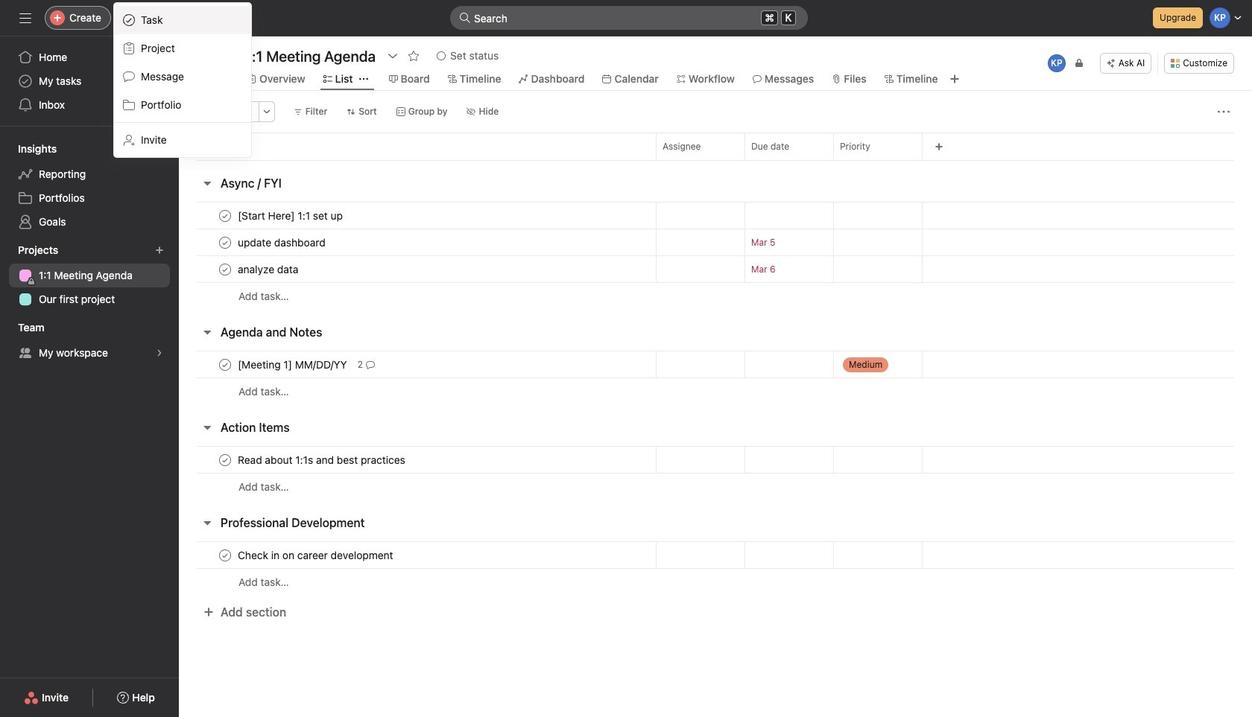 Task type: locate. For each thing, give the bounding box(es) containing it.
more actions image
[[1218, 106, 1230, 118], [262, 107, 271, 116]]

None field
[[450, 6, 808, 30]]

Mark complete checkbox
[[216, 234, 234, 252], [216, 451, 234, 469], [216, 547, 234, 565]]

3 mark complete image from the top
[[216, 547, 234, 565]]

3 mark complete checkbox from the top
[[216, 356, 234, 374]]

task name text field inside analyze data cell
[[235, 262, 303, 277]]

2 mark complete checkbox from the top
[[216, 451, 234, 469]]

0 horizontal spatial more actions image
[[262, 107, 271, 116]]

global element
[[0, 37, 179, 126]]

task name text field inside 'read about 1:1s and best practices' 'cell'
[[235, 453, 410, 468]]

task name text field for 'read about 1:1s and best practices' 'cell'
[[235, 453, 410, 468]]

add field image
[[935, 142, 944, 151]]

1 collapse task list for this group image from the top
[[201, 177, 213, 189]]

mark complete image
[[216, 234, 234, 252], [216, 356, 234, 374], [216, 451, 234, 469]]

mark complete checkbox inside 'read about 1:1s and best practices' 'cell'
[[216, 451, 234, 469]]

menu item
[[114, 6, 251, 34]]

mark complete image for the "task name" text field within the [start here] 1:1 set up cell
[[216, 207, 234, 225]]

3 collapse task list for this group image from the top
[[201, 517, 213, 529]]

None text field
[[241, 42, 379, 69]]

2 vertical spatial collapse task list for this group image
[[201, 517, 213, 529]]

2 vertical spatial mark complete image
[[216, 451, 234, 469]]

3 mark complete image from the top
[[216, 451, 234, 469]]

mark complete checkbox inside update dashboard cell
[[216, 234, 234, 252]]

row
[[179, 133, 1252, 160], [197, 159, 1234, 161], [179, 202, 1252, 230], [179, 229, 1252, 256], [179, 256, 1252, 283], [179, 282, 1252, 310], [179, 351, 1252, 379], [179, 378, 1252, 405], [179, 446, 1252, 474], [179, 473, 1252, 501], [179, 542, 1252, 569], [179, 569, 1252, 596]]

2 vertical spatial mark complete checkbox
[[216, 356, 234, 374]]

1 vertical spatial collapse task list for this group image
[[201, 326, 213, 338]]

task name text field inside check in on career development cell
[[235, 548, 398, 563]]

1 vertical spatial mark complete checkbox
[[216, 451, 234, 469]]

mark complete image inside update dashboard cell
[[216, 234, 234, 252]]

task name text field inside [meeting 1] mm/dd/yy cell
[[235, 357, 352, 372]]

add tab image
[[948, 73, 960, 85]]

1 vertical spatial mark complete image
[[216, 260, 234, 278]]

task name text field inside update dashboard cell
[[235, 235, 330, 250]]

0 vertical spatial mark complete image
[[216, 234, 234, 252]]

task name text field for analyze data cell
[[235, 262, 303, 277]]

collapse task list for this group image for header agenda and notes tree grid
[[201, 326, 213, 338]]

1 task name text field from the top
[[235, 208, 347, 223]]

0 vertical spatial mark complete checkbox
[[216, 234, 234, 252]]

2 task name text field from the top
[[235, 235, 330, 250]]

insights element
[[0, 136, 179, 237]]

4 task name text field from the top
[[235, 357, 352, 372]]

Task name text field
[[235, 208, 347, 223], [235, 235, 330, 250], [235, 262, 303, 277], [235, 357, 352, 372], [235, 453, 410, 468], [235, 548, 398, 563]]

mark complete image inside [start here] 1:1 set up cell
[[216, 207, 234, 225]]

1 mark complete image from the top
[[216, 234, 234, 252]]

5 task name text field from the top
[[235, 453, 410, 468]]

1 vertical spatial mark complete checkbox
[[216, 260, 234, 278]]

Search tasks, projects, and more text field
[[450, 6, 808, 30]]

mark complete image inside check in on career development cell
[[216, 547, 234, 565]]

teams element
[[0, 315, 179, 368]]

mark complete image inside 'read about 1:1s and best practices' 'cell'
[[216, 451, 234, 469]]

1 mark complete image from the top
[[216, 207, 234, 225]]

task name text field for [meeting 1] mm/dd/yy cell
[[235, 357, 352, 372]]

projects element
[[0, 237, 179, 315]]

mark complete checkbox inside analyze data cell
[[216, 260, 234, 278]]

check in on career development cell
[[179, 542, 656, 569]]

0 vertical spatial collapse task list for this group image
[[201, 177, 213, 189]]

mark complete checkbox inside [start here] 1:1 set up cell
[[216, 207, 234, 225]]

collapse task list for this group image
[[201, 177, 213, 189], [201, 326, 213, 338], [201, 517, 213, 529]]

Mark complete checkbox
[[216, 207, 234, 225], [216, 260, 234, 278], [216, 356, 234, 374]]

mark complete image
[[216, 207, 234, 225], [216, 260, 234, 278], [216, 547, 234, 565]]

2 mark complete checkbox from the top
[[216, 260, 234, 278]]

mark complete image inside [meeting 1] mm/dd/yy cell
[[216, 356, 234, 374]]

2 vertical spatial mark complete image
[[216, 547, 234, 565]]

1 mark complete checkbox from the top
[[216, 234, 234, 252]]

6 task name text field from the top
[[235, 548, 398, 563]]

header professional development tree grid
[[179, 542, 1252, 596]]

2 collapse task list for this group image from the top
[[201, 326, 213, 338]]

2 vertical spatial mark complete checkbox
[[216, 547, 234, 565]]

3 mark complete checkbox from the top
[[216, 547, 234, 565]]

2 mark complete image from the top
[[216, 260, 234, 278]]

2 mark complete image from the top
[[216, 356, 234, 374]]

mark complete image inside analyze data cell
[[216, 260, 234, 278]]

1 mark complete checkbox from the top
[[216, 207, 234, 225]]

see details, my workspace image
[[155, 349, 164, 358]]

mark complete checkbox for the "task name" text field within the analyze data cell
[[216, 260, 234, 278]]

0 vertical spatial mark complete image
[[216, 207, 234, 225]]

task name text field inside [start here] 1:1 set up cell
[[235, 208, 347, 223]]

mark complete image for 'read about 1:1s and best practices' 'cell'
[[216, 451, 234, 469]]

1 vertical spatial mark complete image
[[216, 356, 234, 374]]

mark complete checkbox for the "task name" text field within the check in on career development cell
[[216, 547, 234, 565]]

mark complete checkbox inside [meeting 1] mm/dd/yy cell
[[216, 356, 234, 374]]

header agenda and notes tree grid
[[179, 351, 1252, 405]]

0 vertical spatial mark complete checkbox
[[216, 207, 234, 225]]

mark complete checkbox inside check in on career development cell
[[216, 547, 234, 565]]

3 task name text field from the top
[[235, 262, 303, 277]]



Task type: vqa. For each thing, say whether or not it's contained in the screenshot.
2nd Collapse task list for this group icon from the bottom
yes



Task type: describe. For each thing, give the bounding box(es) containing it.
collapse task list for this group image
[[201, 422, 213, 434]]

task name text field for check in on career development cell
[[235, 548, 398, 563]]

read about 1:1s and best practices cell
[[179, 446, 656, 474]]

mark complete checkbox for the "task name" text field in 'read about 1:1s and best practices' 'cell'
[[216, 451, 234, 469]]

header async / fyi tree grid
[[179, 202, 1252, 310]]

header action items tree grid
[[179, 446, 1252, 501]]

collapse task list for this group image for header async / fyi tree grid
[[201, 177, 213, 189]]

mark complete image for the "task name" text field within the analyze data cell
[[216, 260, 234, 278]]

[meeting 1] mm/dd/yy cell
[[179, 351, 656, 379]]

mark complete checkbox for the "task name" text field within the update dashboard cell
[[216, 234, 234, 252]]

show options image
[[387, 50, 399, 62]]

collapse task list for this group image for header professional development tree grid
[[201, 517, 213, 529]]

new project or portfolio image
[[155, 246, 164, 255]]

mark complete checkbox for the "task name" text field within the [start here] 1:1 set up cell
[[216, 207, 234, 225]]

task name text field for update dashboard cell
[[235, 235, 330, 250]]

hide sidebar image
[[19, 12, 31, 24]]

mark complete image for the "task name" text field within the check in on career development cell
[[216, 547, 234, 565]]

analyze data cell
[[179, 256, 656, 283]]

tab actions image
[[359, 75, 368, 83]]

task name text field for [start here] 1:1 set up cell
[[235, 208, 347, 223]]

update dashboard cell
[[179, 229, 656, 256]]

[start here] 1:1 set up cell
[[179, 202, 656, 230]]

mark complete image for update dashboard cell
[[216, 234, 234, 252]]

2 comments image
[[366, 360, 375, 369]]

add to starred image
[[408, 50, 420, 62]]

1 horizontal spatial more actions image
[[1218, 106, 1230, 118]]

prominent image
[[459, 12, 471, 24]]

mark complete checkbox for the "task name" text field in [meeting 1] mm/dd/yy cell
[[216, 356, 234, 374]]

mark complete image for [meeting 1] mm/dd/yy cell
[[216, 356, 234, 374]]



